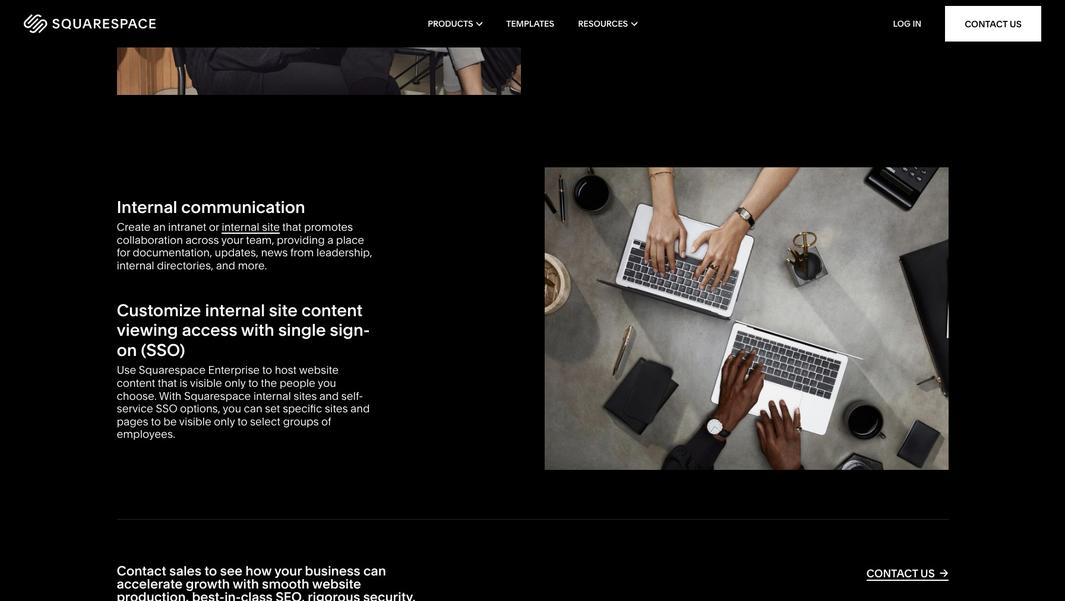 Task type: vqa. For each thing, say whether or not it's contained in the screenshot.
professional
no



Task type: locate. For each thing, give the bounding box(es) containing it.
class
[[241, 590, 273, 602]]

place
[[336, 233, 364, 247]]

only left the
[[225, 377, 246, 390]]

a
[[327, 233, 334, 247]]

internal
[[222, 220, 259, 234], [117, 259, 154, 273], [205, 300, 265, 321], [253, 389, 291, 403]]

website
[[299, 364, 339, 377], [312, 577, 361, 593]]

log             in
[[893, 18, 921, 29]]

can right business
[[363, 564, 386, 580]]

0 horizontal spatial and
[[216, 259, 235, 273]]

can inside customize internal site content viewing access with single sign- on (sso) use squarespace enterprise to host website content that is visible only to the people you choose. with squarespace internal sites and self- service sso options, you can set specific sites and pages to be visible only to select groups of employees.
[[244, 402, 262, 416]]

to left select
[[237, 415, 247, 429]]

products button
[[428, 0, 482, 48]]

contact for contact sales to see how your business can accelerate growth with smooth website production, best-in-class seo, rigorous securit
[[117, 564, 166, 580]]

single
[[278, 320, 326, 340]]

your
[[221, 233, 243, 247], [274, 564, 302, 580]]

0 horizontal spatial you
[[223, 402, 241, 416]]

sites right specific at the left bottom of page
[[325, 402, 348, 416]]

content
[[301, 300, 363, 321], [117, 377, 155, 390]]

resources
[[578, 18, 628, 29]]

you right options,
[[223, 402, 241, 416]]

can
[[244, 402, 262, 416], [363, 564, 386, 580]]

squarespace down enterprise
[[184, 389, 251, 403]]

internal down the communication
[[222, 220, 259, 234]]

site inside customize internal site content viewing access with single sign- on (sso) use squarespace enterprise to host website content that is visible only to the people you choose. with squarespace internal sites and self- service sso options, you can set specific sites and pages to be visible only to select groups of employees.
[[269, 300, 298, 321]]

internal inside that promotes collaboration across your team, providing a place for documentation, updates, news from leadership, internal directories, and more.
[[117, 259, 154, 273]]

rigorous
[[308, 590, 360, 602]]

best-
[[192, 590, 224, 602]]

0 horizontal spatial us
[[920, 567, 935, 581]]

in-
[[224, 590, 241, 602]]

1 vertical spatial can
[[363, 564, 386, 580]]

only left select
[[214, 415, 235, 429]]

0 horizontal spatial content
[[117, 377, 155, 390]]

content up service
[[117, 377, 155, 390]]

contact inside contact sales to see how your business can accelerate growth with smooth website production, best-in-class seo, rigorous securit
[[117, 564, 166, 580]]

content down leadership,
[[301, 300, 363, 321]]

self-
[[341, 389, 363, 403]]

log             in link
[[893, 18, 921, 29]]

employees.
[[117, 428, 175, 442]]

0 horizontal spatial contact
[[117, 564, 166, 580]]

intranet
[[168, 220, 206, 234]]

in
[[913, 18, 921, 29]]

0 vertical spatial website
[[299, 364, 339, 377]]

0 vertical spatial site
[[262, 220, 280, 234]]

that
[[282, 220, 301, 234], [158, 377, 177, 390]]

your inside that promotes collaboration across your team, providing a place for documentation, updates, news from leadership, internal directories, and more.
[[221, 233, 243, 247]]

promotes
[[304, 220, 353, 234]]

create
[[117, 220, 150, 234]]

templates
[[506, 18, 554, 29]]

1 vertical spatial squarespace
[[184, 389, 251, 403]]

us for contact us →
[[920, 567, 935, 581]]

website right host
[[299, 364, 339, 377]]

visible right be
[[179, 415, 211, 429]]

contact for contact us
[[965, 18, 1008, 29]]

0 horizontal spatial your
[[221, 233, 243, 247]]

0 vertical spatial us
[[1010, 18, 1022, 29]]

can left set in the left bottom of the page
[[244, 402, 262, 416]]

site
[[262, 220, 280, 234], [269, 300, 298, 321]]

customize
[[117, 300, 201, 321]]

that left is
[[158, 377, 177, 390]]

0 vertical spatial you
[[318, 377, 336, 390]]

us
[[1010, 18, 1022, 29], [920, 567, 935, 581]]

0 vertical spatial squarespace
[[139, 364, 205, 377]]

squarespace
[[139, 364, 205, 377], [184, 389, 251, 403]]

contact
[[965, 18, 1008, 29], [117, 564, 166, 580], [867, 567, 918, 581]]

1 vertical spatial that
[[158, 377, 177, 390]]

with
[[241, 320, 274, 340], [233, 577, 259, 593]]

to inside contact sales to see how your business can accelerate growth with smooth website production, best-in-class seo, rigorous securit
[[204, 564, 217, 580]]

1 horizontal spatial your
[[274, 564, 302, 580]]

1 horizontal spatial that
[[282, 220, 301, 234]]

contact sales to see how your business can accelerate growth with smooth website production, best-in-class seo, rigorous securit
[[117, 564, 416, 602]]

1 vertical spatial site
[[269, 300, 298, 321]]

1 horizontal spatial you
[[318, 377, 336, 390]]

0 vertical spatial content
[[301, 300, 363, 321]]

website right 'seo,'
[[312, 577, 361, 593]]

across
[[186, 233, 219, 247]]

that up 'from'
[[282, 220, 301, 234]]

0 vertical spatial visible
[[190, 377, 222, 390]]

visible right is
[[190, 377, 222, 390]]

site up news
[[262, 220, 280, 234]]

sites
[[294, 389, 317, 403], [325, 402, 348, 416]]

and left self-
[[319, 389, 339, 403]]

collaboration
[[117, 233, 183, 247]]

documentation,
[[133, 246, 212, 260]]

1 vertical spatial with
[[233, 577, 259, 593]]

and left the more.
[[216, 259, 235, 273]]

squarespace down (sso)
[[139, 364, 205, 377]]

your right or
[[221, 233, 243, 247]]

only
[[225, 377, 246, 390], [214, 415, 235, 429]]

1 vertical spatial us
[[920, 567, 935, 581]]

the
[[261, 377, 277, 390]]

and
[[216, 259, 235, 273], [319, 389, 339, 403], [351, 402, 370, 416]]

1 horizontal spatial contact
[[867, 567, 918, 581]]

1 horizontal spatial content
[[301, 300, 363, 321]]

1 horizontal spatial sites
[[325, 402, 348, 416]]

internal site link
[[222, 220, 280, 234]]

to left see
[[204, 564, 217, 580]]

site down news
[[269, 300, 298, 321]]

1 horizontal spatial us
[[1010, 18, 1022, 29]]

(sso)
[[141, 340, 185, 360]]

with inside contact sales to see how your business can accelerate growth with smooth website production, best-in-class seo, rigorous securit
[[233, 577, 259, 593]]

an
[[153, 220, 166, 234]]

0 horizontal spatial can
[[244, 402, 262, 416]]

2 horizontal spatial contact
[[965, 18, 1008, 29]]

create an intranet or internal site
[[117, 220, 280, 234]]

0 vertical spatial your
[[221, 233, 243, 247]]

visible
[[190, 377, 222, 390], [179, 415, 211, 429]]

0 vertical spatial with
[[241, 320, 274, 340]]

production,
[[117, 590, 189, 602]]

us inside contact us →
[[920, 567, 935, 581]]

1 vertical spatial your
[[274, 564, 302, 580]]

0 horizontal spatial that
[[158, 377, 177, 390]]

how
[[246, 564, 272, 580]]

0 vertical spatial that
[[282, 220, 301, 234]]

smooth
[[262, 577, 309, 593]]

and right of
[[351, 402, 370, 416]]

you
[[318, 377, 336, 390], [223, 402, 241, 416]]

0 vertical spatial can
[[244, 402, 262, 416]]

to
[[262, 364, 272, 377], [248, 377, 258, 390], [151, 415, 161, 429], [237, 415, 247, 429], [204, 564, 217, 580]]

sites up groups at the bottom left
[[294, 389, 317, 403]]

1 horizontal spatial can
[[363, 564, 386, 580]]

contact us
[[965, 18, 1022, 29]]

1 vertical spatial website
[[312, 577, 361, 593]]

providing
[[277, 233, 325, 247]]

internal up select
[[253, 389, 291, 403]]

0 horizontal spatial sites
[[294, 389, 317, 403]]

directories,
[[157, 259, 213, 273]]

you left self-
[[318, 377, 336, 390]]

log
[[893, 18, 911, 29]]

your up 'seo,'
[[274, 564, 302, 580]]

internal down collaboration
[[117, 259, 154, 273]]



Task type: describe. For each thing, give the bounding box(es) containing it.
pages
[[117, 415, 148, 429]]

service
[[117, 402, 153, 416]]

sso
[[156, 402, 177, 416]]

see
[[220, 564, 242, 580]]

to left be
[[151, 415, 161, 429]]

is
[[179, 377, 188, 390]]

select
[[250, 415, 280, 429]]

your inside contact sales to see how your business can accelerate growth with smooth website production, best-in-class seo, rigorous securit
[[274, 564, 302, 580]]

viewing
[[117, 320, 178, 340]]

internal communication
[[117, 197, 305, 217]]

be
[[163, 415, 177, 429]]

groups
[[283, 415, 319, 429]]

1 vertical spatial only
[[214, 415, 235, 429]]

that inside that promotes collaboration across your team, providing a place for documentation, updates, news from leadership, internal directories, and more.
[[282, 220, 301, 234]]

team,
[[246, 233, 274, 247]]

with inside customize internal site content viewing access with single sign- on (sso) use squarespace enterprise to host website content that is visible only to the people you choose. with squarespace internal sites and self- service sso options, you can set specific sites and pages to be visible only to select groups of employees.
[[241, 320, 274, 340]]

→
[[939, 567, 948, 580]]

us for contact us
[[1010, 18, 1022, 29]]

templates link
[[506, 0, 554, 48]]

communication
[[181, 197, 305, 217]]

1 vertical spatial visible
[[179, 415, 211, 429]]

sign-
[[330, 320, 370, 340]]

internal
[[117, 197, 177, 217]]

resources button
[[578, 0, 637, 48]]

business
[[305, 564, 360, 580]]

seo,
[[276, 590, 305, 602]]

1 vertical spatial content
[[117, 377, 155, 390]]

from
[[290, 246, 314, 260]]

products
[[428, 18, 473, 29]]

contact inside contact us →
[[867, 567, 918, 581]]

contact us link
[[945, 6, 1041, 42]]

to left host
[[262, 364, 272, 377]]

website inside contact sales to see how your business can accelerate growth with smooth website production, best-in-class seo, rigorous securit
[[312, 577, 361, 593]]

and inside that promotes collaboration across your team, providing a place for documentation, updates, news from leadership, internal directories, and more.
[[216, 259, 235, 273]]

internal down the more.
[[205, 300, 265, 321]]

access
[[182, 320, 237, 340]]

customize internal site content viewing access with single sign- on (sso) use squarespace enterprise to host website content that is visible only to the people you choose. with squarespace internal sites and self- service sso options, you can set specific sites and pages to be visible only to select groups of employees.
[[117, 300, 370, 442]]

set
[[265, 402, 280, 416]]

accelerate
[[117, 577, 183, 593]]

1 horizontal spatial and
[[319, 389, 339, 403]]

host
[[275, 364, 297, 377]]

that inside customize internal site content viewing access with single sign- on (sso) use squarespace enterprise to host website content that is visible only to the people you choose. with squarespace internal sites and self- service sso options, you can set specific sites and pages to be visible only to select groups of employees.
[[158, 377, 177, 390]]

can inside contact sales to see how your business can accelerate growth with smooth website production, best-in-class seo, rigorous securit
[[363, 564, 386, 580]]

of
[[321, 415, 331, 429]]

squarespace logo image
[[24, 14, 156, 33]]

contact us →
[[867, 567, 948, 581]]

1 vertical spatial you
[[223, 402, 241, 416]]

to left the
[[248, 377, 258, 390]]

growth
[[186, 577, 230, 593]]

options,
[[180, 402, 220, 416]]

leadership,
[[316, 246, 372, 260]]

that promotes collaboration across your team, providing a place for documentation, updates, news from leadership, internal directories, and more.
[[117, 220, 372, 273]]

updates,
[[215, 246, 258, 260]]

sales
[[169, 564, 201, 580]]

specific
[[283, 402, 322, 416]]

website inside customize internal site content viewing access with single sign- on (sso) use squarespace enterprise to host website content that is visible only to the people you choose. with squarespace internal sites and self- service sso options, you can set specific sites and pages to be visible only to select groups of employees.
[[299, 364, 339, 377]]

people
[[280, 377, 315, 390]]

2 horizontal spatial and
[[351, 402, 370, 416]]

0 vertical spatial only
[[225, 377, 246, 390]]

news
[[261, 246, 288, 260]]

with
[[159, 389, 182, 403]]

for
[[117, 246, 130, 260]]

enterprise
[[208, 364, 260, 377]]

choose.
[[117, 389, 157, 403]]

or
[[209, 220, 219, 234]]

squarespace logo link
[[24, 14, 227, 33]]

on
[[117, 340, 137, 360]]

use
[[117, 364, 136, 377]]

more.
[[238, 259, 267, 273]]



